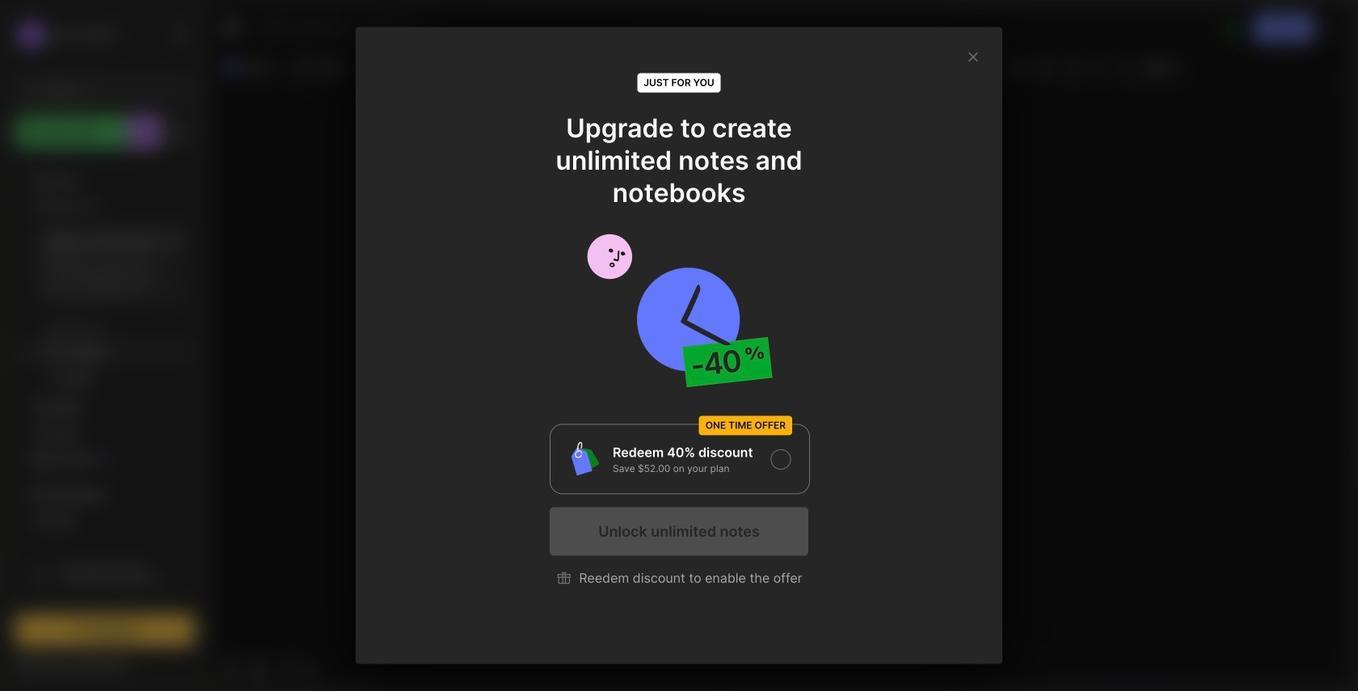 Task type: describe. For each thing, give the bounding box(es) containing it.
font size image
[[653, 57, 693, 78]]

gift icon image
[[556, 570, 573, 587]]

font color image
[[697, 56, 736, 78]]

tree inside main element
[[6, 158, 205, 691]]

add a reminder image
[[221, 660, 240, 679]]

task image
[[294, 56, 316, 78]]

note window element
[[210, 5, 1353, 686]]

more image
[[1142, 57, 1191, 78]]

none search field inside main element
[[44, 80, 173, 99]]



Task type: vqa. For each thing, say whether or not it's contained in the screenshot.
search box
yes



Task type: locate. For each thing, give the bounding box(es) containing it.
expand notebooks image
[[21, 490, 31, 500]]

Note Editor text field
[[211, 83, 1353, 652]]

add tag image
[[248, 660, 268, 679]]

group
[[15, 219, 194, 401]]

Search text field
[[44, 82, 173, 98]]

outdent image
[[1032, 56, 1055, 78]]

expand note image
[[222, 19, 242, 38]]

indent image
[[1007, 56, 1029, 78]]

subscript image
[[1114, 56, 1137, 78]]

tree
[[6, 158, 205, 691]]

dialog
[[356, 27, 1002, 664]]

alignment image
[[966, 56, 1005, 78]]

calendar event image
[[319, 56, 342, 78]]

None search field
[[44, 80, 173, 99]]

font family image
[[575, 57, 648, 78]]

None checkbox
[[550, 424, 810, 494]]

insert image
[[221, 57, 292, 78]]

strikethrough image
[[1062, 56, 1085, 78]]

group inside main element
[[15, 219, 194, 401]]

expand tags image
[[21, 516, 31, 525]]

main element
[[0, 0, 210, 691]]

superscript image
[[1088, 56, 1111, 78]]

clock illustration image
[[550, 228, 808, 393]]



